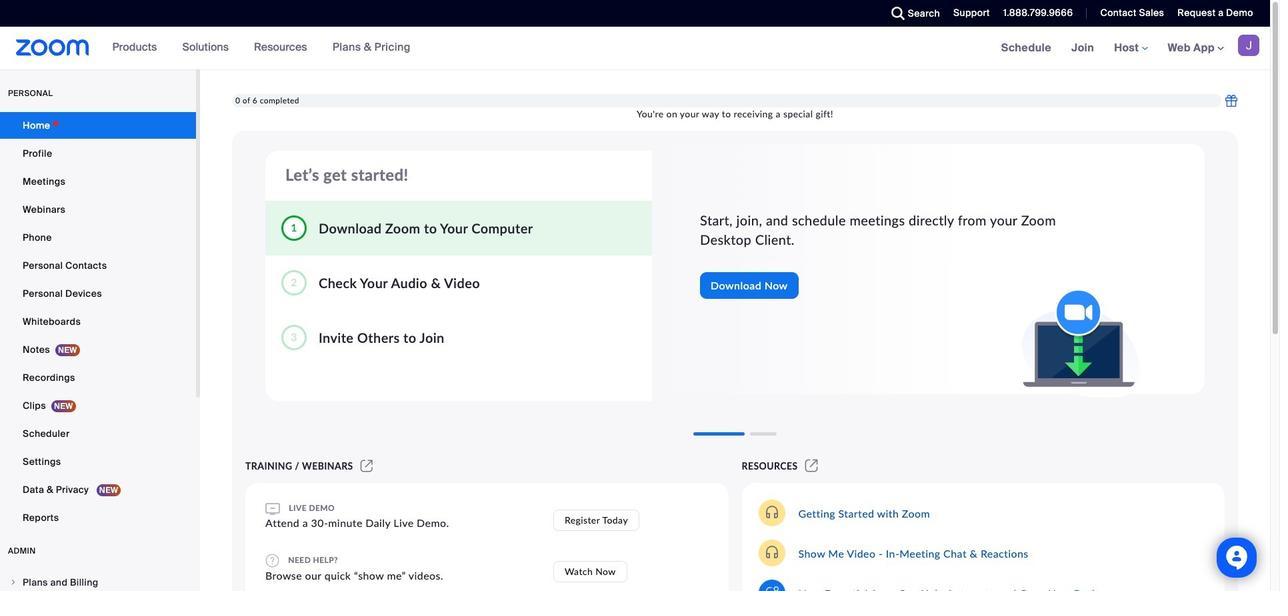 Task type: vqa. For each thing, say whether or not it's contained in the screenshot.
meetings 'navigation'
yes



Task type: describe. For each thing, give the bounding box(es) containing it.
meetings navigation
[[992, 27, 1271, 70]]

product information navigation
[[102, 27, 421, 69]]

window new image
[[359, 460, 375, 472]]

window new image
[[804, 460, 821, 472]]

right image
[[9, 578, 17, 586]]



Task type: locate. For each thing, give the bounding box(es) containing it.
personal menu menu
[[0, 112, 196, 532]]

menu item
[[0, 570, 196, 591]]

zoom logo image
[[16, 39, 89, 56]]

banner
[[0, 27, 1271, 70]]

profile picture image
[[1239, 35, 1260, 56]]



